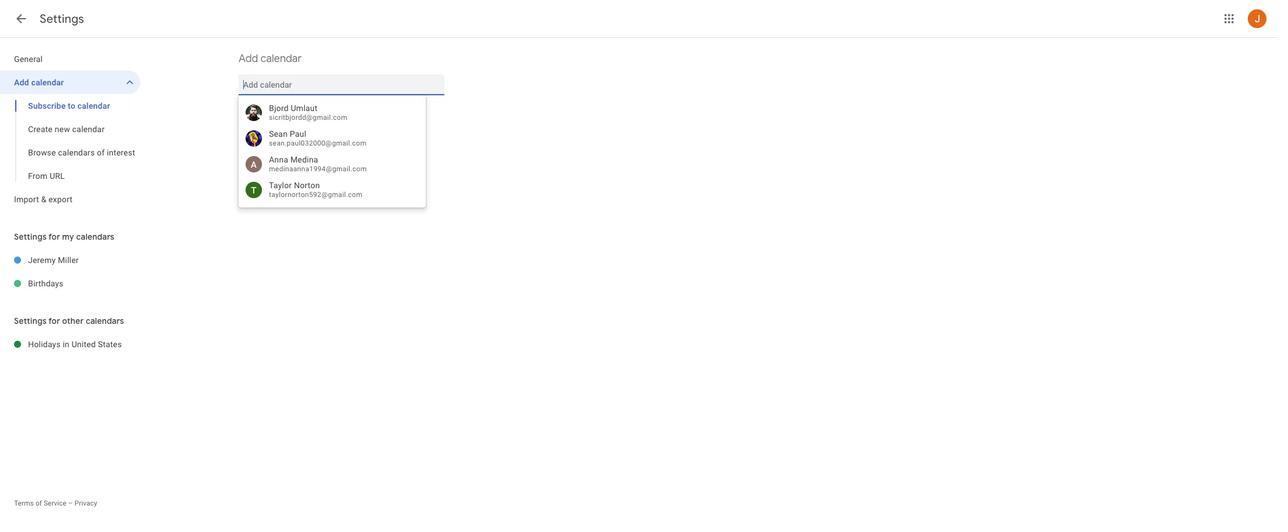 Task type: locate. For each thing, give the bounding box(es) containing it.
holidays
[[28, 340, 61, 349]]

new
[[55, 125, 70, 134]]

0 vertical spatial add calendar
[[239, 52, 302, 66]]

1 vertical spatial add calendar
[[14, 78, 64, 87]]

calendars for other
[[86, 316, 124, 326]]

jeremy miller tree item
[[0, 249, 140, 272]]

1 horizontal spatial add
[[239, 52, 258, 66]]

calendar right to
[[78, 101, 110, 111]]

1 vertical spatial calendars
[[76, 232, 114, 242]]

&
[[41, 195, 46, 204]]

privacy link
[[75, 499, 97, 508]]

0 horizontal spatial add
[[14, 78, 29, 87]]

1 for from the top
[[49, 232, 60, 242]]

calendars right my
[[76, 232, 114, 242]]

tree
[[0, 47, 140, 211]]

0 horizontal spatial of
[[35, 499, 42, 508]]

group containing subscribe to calendar
[[0, 94, 140, 188]]

taylornorton592@gmail.com
[[269, 191, 363, 199]]

medinaanna1994@gmail.com
[[269, 165, 367, 173]]

settings for settings
[[40, 12, 84, 26]]

to
[[68, 101, 75, 111]]

of
[[97, 148, 105, 157], [35, 499, 42, 508]]

jeremy miller
[[28, 256, 79, 265]]

group
[[0, 94, 140, 188]]

settings for my calendars tree
[[0, 249, 140, 295]]

calendars
[[58, 148, 95, 157], [76, 232, 114, 242], [86, 316, 124, 326]]

bjord umlaut sicritbjordd@gmail.com
[[269, 104, 347, 122]]

service
[[44, 499, 66, 508]]

birthdays link
[[28, 272, 140, 295]]

holidays in united states
[[28, 340, 122, 349]]

add calendar up subscribe
[[14, 78, 64, 87]]

0 vertical spatial calendars
[[58, 148, 95, 157]]

add calendar up bjord
[[239, 52, 302, 66]]

in
[[63, 340, 69, 349]]

0 vertical spatial for
[[49, 232, 60, 242]]

calendar up bjord
[[261, 52, 302, 66]]

norton
[[294, 181, 320, 190]]

add
[[239, 52, 258, 66], [14, 78, 29, 87]]

for left my
[[49, 232, 60, 242]]

from
[[28, 171, 48, 181]]

0 vertical spatial settings
[[40, 12, 84, 26]]

1 vertical spatial for
[[49, 316, 60, 326]]

settings up "holidays"
[[14, 316, 47, 326]]

settings heading
[[40, 12, 84, 26]]

states
[[98, 340, 122, 349]]

2 for from the top
[[49, 316, 60, 326]]

subscribe
[[28, 101, 66, 111]]

calendar
[[261, 52, 302, 66], [31, 78, 64, 87], [78, 101, 110, 111], [72, 125, 105, 134]]

0 horizontal spatial add calendar
[[14, 78, 64, 87]]

calendar up subscribe
[[31, 78, 64, 87]]

settings for other calendars
[[14, 316, 124, 326]]

Add calendar text field
[[243, 74, 440, 95]]

calendars inside tree
[[58, 148, 95, 157]]

2 vertical spatial settings
[[14, 316, 47, 326]]

sean
[[269, 129, 288, 139]]

add calendar tree item
[[0, 71, 140, 94]]

add calendar
[[239, 52, 302, 66], [14, 78, 64, 87]]

birthdays tree item
[[0, 272, 140, 295]]

jeremy
[[28, 256, 56, 265]]

umlaut
[[291, 104, 318, 113]]

browse calendars of interest
[[28, 148, 135, 157]]

of left interest
[[97, 148, 105, 157]]

2 vertical spatial calendars
[[86, 316, 124, 326]]

sicritbjordd@gmail.com
[[269, 113, 347, 122]]

for
[[49, 232, 60, 242], [49, 316, 60, 326]]

1 vertical spatial add
[[14, 78, 29, 87]]

sean.paul032000@gmail.com
[[269, 139, 367, 147]]

1 vertical spatial settings
[[14, 232, 47, 242]]

anna
[[269, 155, 288, 164]]

–
[[68, 499, 73, 508]]

for left the "other"
[[49, 316, 60, 326]]

settings
[[40, 12, 84, 26], [14, 232, 47, 242], [14, 316, 47, 326]]

united
[[72, 340, 96, 349]]

0 vertical spatial of
[[97, 148, 105, 157]]

calendars up states
[[86, 316, 124, 326]]

settings up jeremy
[[14, 232, 47, 242]]

privacy
[[75, 499, 97, 508]]

1 horizontal spatial add calendar
[[239, 52, 302, 66]]

settings right go back image
[[40, 12, 84, 26]]

settings for settings for other calendars
[[14, 316, 47, 326]]

0 vertical spatial add
[[239, 52, 258, 66]]

list box
[[239, 100, 426, 203]]

of right terms
[[35, 499, 42, 508]]

1 horizontal spatial of
[[97, 148, 105, 157]]

calendars down create new calendar at left top
[[58, 148, 95, 157]]



Task type: vqa. For each thing, say whether or not it's contained in the screenshot.
taylornorton592@gmail.com
yes



Task type: describe. For each thing, give the bounding box(es) containing it.
anna medina medinaanna1994@gmail.com
[[269, 155, 367, 173]]

url
[[50, 171, 65, 181]]

holidays in united states tree item
[[0, 333, 140, 356]]

birthdays
[[28, 279, 63, 288]]

sean paul sean.paul032000@gmail.com
[[269, 129, 367, 147]]

miller
[[58, 256, 79, 265]]

my
[[62, 232, 74, 242]]

go back image
[[14, 12, 28, 26]]

create
[[28, 125, 53, 134]]

general
[[14, 54, 43, 64]]

create new calendar
[[28, 125, 105, 134]]

taylor
[[269, 181, 292, 190]]

export
[[49, 195, 73, 204]]

add inside tree item
[[14, 78, 29, 87]]

terms
[[14, 499, 34, 508]]

for for my
[[49, 232, 60, 242]]

calendar inside tree item
[[31, 78, 64, 87]]

paul
[[290, 129, 306, 139]]

terms of service – privacy
[[14, 499, 97, 508]]

terms of service link
[[14, 499, 66, 508]]

settings for settings for my calendars
[[14, 232, 47, 242]]

medina
[[290, 155, 318, 164]]

bjord
[[269, 104, 289, 113]]

tree containing general
[[0, 47, 140, 211]]

list box containing bjord umlaut
[[239, 100, 426, 203]]

other
[[62, 316, 84, 326]]

browse
[[28, 148, 56, 157]]

for for other
[[49, 316, 60, 326]]

settings for my calendars
[[14, 232, 114, 242]]

calendar up the "browse calendars of interest"
[[72, 125, 105, 134]]

calendars for my
[[76, 232, 114, 242]]

import
[[14, 195, 39, 204]]

holidays in united states link
[[28, 333, 140, 356]]

import & export
[[14, 195, 73, 204]]

taylor norton taylornorton592@gmail.com
[[269, 181, 363, 199]]

from url
[[28, 171, 65, 181]]

add calendar inside add calendar tree item
[[14, 78, 64, 87]]

1 vertical spatial of
[[35, 499, 42, 508]]

subscribe to calendar
[[28, 101, 110, 111]]

interest
[[107, 148, 135, 157]]



